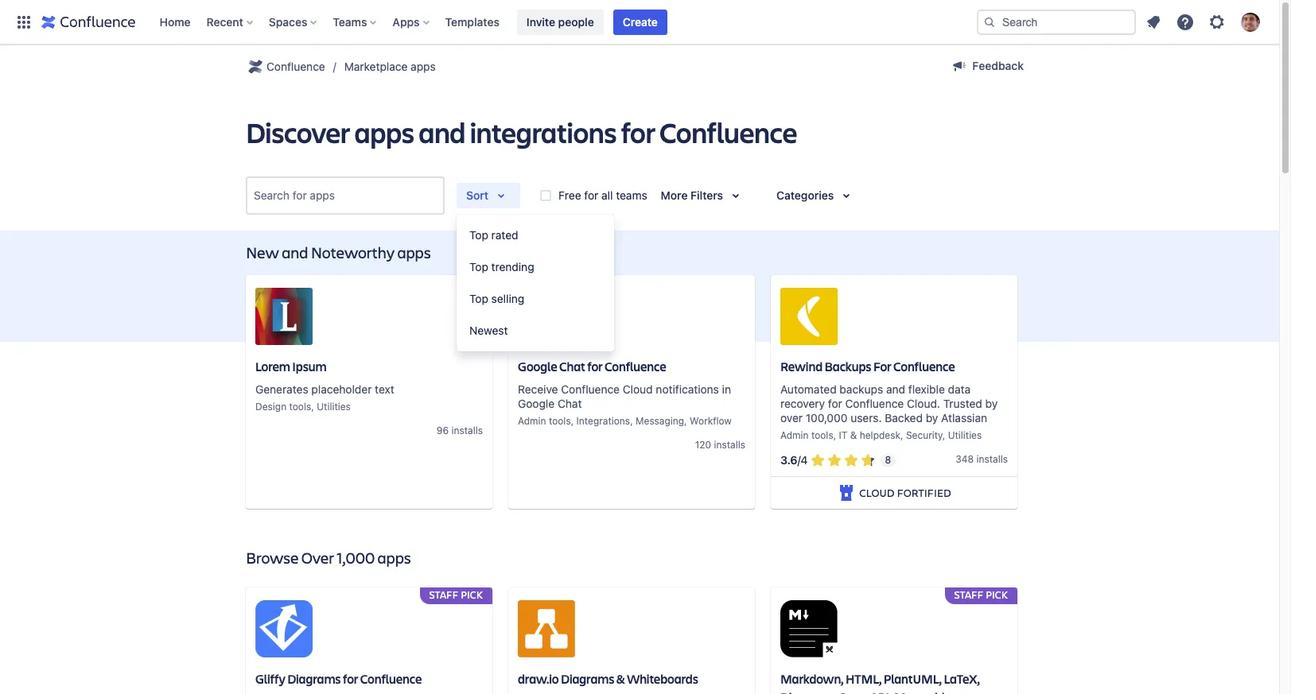Task type: locate. For each thing, give the bounding box(es) containing it.
1 horizontal spatial staff pick
[[954, 588, 1008, 602]]

diagrams right draw.io
[[561, 671, 614, 687]]

google down receive
[[518, 397, 555, 410]]

1 vertical spatial tools
[[549, 415, 571, 427]]

teams button
[[328, 9, 383, 35]]

notifications
[[656, 383, 719, 396]]

2 horizontal spatial install
[[977, 453, 1003, 465]]

0 vertical spatial google
[[518, 358, 557, 375]]

0 vertical spatial top
[[469, 228, 488, 242]]

1 top from the top
[[469, 228, 488, 242]]

admin down over
[[781, 430, 809, 441]]

utilities down placeholder
[[317, 401, 351, 413]]

2 pick from the left
[[986, 588, 1008, 602]]

120 install s
[[695, 439, 746, 451]]

2 vertical spatial and
[[886, 383, 905, 396]]

s for lorem ipsum
[[478, 425, 483, 437]]

s for google chat for confluence
[[741, 439, 746, 451]]

apps button
[[388, 9, 436, 35]]

apps right 1,000
[[378, 547, 411, 569]]

admin down receive
[[518, 415, 546, 427]]

2 staff from the left
[[954, 588, 984, 602]]

s right "96" on the left of the page
[[478, 425, 483, 437]]

0 horizontal spatial &
[[616, 671, 625, 687]]

& left whiteboards
[[616, 671, 625, 687]]

trending
[[491, 260, 534, 274]]

top inside "button"
[[469, 292, 488, 306]]

apps
[[393, 15, 420, 28]]

install for lorem ipsum
[[452, 425, 478, 437]]

workflow
[[690, 415, 732, 427]]

2 horizontal spatial tools
[[811, 430, 834, 441]]

0 vertical spatial admin
[[518, 415, 546, 427]]

gliffy diagrams for confluence
[[255, 671, 422, 687]]

, inside 'generates placeholder text design tools , utilities'
[[311, 401, 314, 413]]

integrations
[[470, 113, 617, 151]]

in
[[722, 383, 731, 396]]

top left trending
[[469, 260, 488, 274]]

3 top from the top
[[469, 292, 488, 306]]

and for discover
[[419, 113, 466, 151]]

staff
[[429, 588, 458, 602], [954, 588, 984, 602]]

1 pick from the left
[[461, 588, 483, 602]]

3.6
[[781, 454, 798, 467]]

install right 120
[[714, 439, 741, 451]]

0 vertical spatial s
[[478, 425, 483, 437]]

tools
[[289, 401, 311, 413], [549, 415, 571, 427], [811, 430, 834, 441]]

markdown, html, plantuml, latex, diagrams, open api, mermaid image
[[781, 601, 838, 658]]

0 horizontal spatial s
[[478, 425, 483, 437]]

pick for latex,
[[986, 588, 1008, 602]]

install right 348
[[977, 453, 1003, 465]]

for inside automated backups and flexible data recovery for confluence cloud. trusted by over 100,000 users. backed by atlassian admin tools , it & helpdesk , security , utilities
[[828, 397, 842, 410]]

diagrams for &
[[561, 671, 614, 687]]

cloud fortified app badge image
[[837, 484, 856, 503]]

selling
[[491, 292, 524, 306]]

google up receive
[[518, 358, 557, 375]]

cloud
[[623, 383, 653, 396]]

tools down receive
[[549, 415, 571, 427]]

1 horizontal spatial install
[[714, 439, 741, 451]]

staff pick
[[429, 588, 483, 602], [954, 588, 1008, 602]]

help icon image
[[1176, 12, 1195, 31]]

markdown, html, plantuml, latex, diagrams, open api, mermaid link
[[771, 588, 1018, 695]]

backups
[[825, 358, 872, 375]]

s
[[478, 425, 483, 437], [741, 439, 746, 451], [1003, 453, 1008, 465]]

1 horizontal spatial tools
[[549, 415, 571, 427]]

top trending
[[469, 260, 534, 274]]

1 vertical spatial chat
[[558, 397, 582, 410]]

notification icon image
[[1144, 12, 1163, 31]]

1 staff pick from the left
[[429, 588, 483, 602]]

lorem ipsum image
[[255, 288, 313, 345]]

utilities inside 'generates placeholder text design tools , utilities'
[[317, 401, 351, 413]]

2 vertical spatial install
[[977, 453, 1003, 465]]

&
[[850, 430, 857, 441], [616, 671, 625, 687]]

2 diagrams from the left
[[561, 671, 614, 687]]

1 vertical spatial google
[[518, 397, 555, 410]]

348 install s
[[956, 453, 1008, 465]]

/
[[798, 454, 801, 467]]

confluence image
[[41, 12, 136, 31], [41, 12, 136, 31]]

1 vertical spatial by
[[926, 411, 938, 425]]

gliffy
[[255, 671, 285, 687]]

gliffy diagrams for confluence image
[[255, 601, 313, 658]]

tools inside 'receive confluence cloud notifications in google chat admin tools , integrations , messaging , workflow'
[[549, 415, 571, 427]]

s right 348
[[1003, 453, 1008, 465]]

admin inside 'receive confluence cloud notifications in google chat admin tools , integrations , messaging , workflow'
[[518, 415, 546, 427]]

confluence inside 'receive confluence cloud notifications in google chat admin tools , integrations , messaging , workflow'
[[561, 383, 620, 396]]

helpdesk
[[860, 430, 901, 441]]

confluence
[[267, 60, 325, 73], [660, 113, 797, 151], [605, 358, 666, 375], [894, 358, 955, 375], [561, 383, 620, 396], [845, 397, 904, 410], [360, 671, 422, 687]]

tools down 100,000
[[811, 430, 834, 441]]

by right trusted
[[986, 397, 998, 410]]

chat down receive
[[558, 397, 582, 410]]

design
[[255, 401, 287, 413]]

2 google from the top
[[518, 397, 555, 410]]

1 horizontal spatial pick
[[986, 588, 1008, 602]]

, left workflow
[[684, 415, 687, 427]]

Search field
[[977, 9, 1136, 35]]

top left rated
[[469, 228, 488, 242]]

staff for confluence
[[429, 588, 458, 602]]

confluence link
[[246, 57, 325, 76]]

2 top from the top
[[469, 260, 488, 274]]

confluence inside automated backups and flexible data recovery for confluence cloud. trusted by over 100,000 users. backed by atlassian admin tools , it & helpdesk , security , utilities
[[845, 397, 904, 410]]

messaging
[[636, 415, 684, 427]]

1 horizontal spatial utilities
[[948, 430, 982, 441]]

2 horizontal spatial and
[[886, 383, 905, 396]]

and inside automated backups and flexible data recovery for confluence cloud. trusted by over 100,000 users. backed by atlassian admin tools , it & helpdesk , security , utilities
[[886, 383, 905, 396]]

0 horizontal spatial staff pick
[[429, 588, 483, 602]]

, left the integrations
[[571, 415, 574, 427]]

, down backed
[[901, 430, 904, 441]]

tools down generates
[[289, 401, 311, 413]]

2 staff pick from the left
[[954, 588, 1008, 602]]

rewind backups for confluence
[[781, 358, 955, 375]]

0 horizontal spatial tools
[[289, 401, 311, 413]]

feedback
[[973, 59, 1024, 72]]

it
[[839, 430, 848, 441]]

chat
[[559, 358, 585, 375], [558, 397, 582, 410]]

0 vertical spatial install
[[452, 425, 478, 437]]

1 vertical spatial &
[[616, 671, 625, 687]]

1 horizontal spatial by
[[986, 397, 998, 410]]

top
[[469, 228, 488, 242], [469, 260, 488, 274], [469, 292, 488, 306]]

all
[[602, 188, 613, 202]]

1 horizontal spatial s
[[741, 439, 746, 451]]

more
[[661, 189, 688, 202]]

, left messaging
[[630, 415, 633, 427]]

chat down newest button
[[559, 358, 585, 375]]

, down atlassian
[[943, 430, 945, 441]]

1 horizontal spatial admin
[[781, 430, 809, 441]]

1 vertical spatial admin
[[781, 430, 809, 441]]

s right 120
[[741, 439, 746, 451]]

staff for latex,
[[954, 588, 984, 602]]

banner
[[0, 0, 1279, 45]]

for
[[874, 358, 892, 375]]

utilities inside automated backups and flexible data recovery for confluence cloud. trusted by over 100,000 users. backed by atlassian admin tools , it & helpdesk , security , utilities
[[948, 430, 982, 441]]

and for automated
[[886, 383, 905, 396]]

draw.io diagrams & whiteboards link
[[508, 588, 755, 695]]

fortified
[[897, 485, 951, 500]]

context icon image
[[246, 57, 265, 76], [246, 57, 265, 76]]

1 vertical spatial utilities
[[948, 430, 982, 441]]

2 vertical spatial top
[[469, 292, 488, 306]]

sort
[[466, 189, 489, 202]]

pick
[[461, 588, 483, 602], [986, 588, 1008, 602]]

1 vertical spatial install
[[714, 439, 741, 451]]

0 horizontal spatial staff
[[429, 588, 458, 602]]

0 horizontal spatial admin
[[518, 415, 546, 427]]

for inside "gliffy diagrams for confluence" link
[[343, 671, 358, 687]]

, down placeholder
[[311, 401, 314, 413]]

utilities down atlassian
[[948, 430, 982, 441]]

more filters
[[661, 189, 723, 202]]

0 horizontal spatial pick
[[461, 588, 483, 602]]

1 vertical spatial top
[[469, 260, 488, 274]]

& right it
[[850, 430, 857, 441]]

1 staff from the left
[[429, 588, 458, 602]]

1 horizontal spatial and
[[419, 113, 466, 151]]

draw.io diagrams & whiteboards image
[[518, 601, 575, 658]]

0 horizontal spatial and
[[282, 242, 308, 263]]

google chat for confluence
[[518, 358, 666, 375]]

1 google from the top
[[518, 358, 557, 375]]

templates link
[[440, 9, 504, 35]]

install for google chat for confluence
[[714, 439, 741, 451]]

newest
[[469, 324, 508, 337]]

by down 'cloud.' on the right of the page
[[926, 411, 938, 425]]

0 horizontal spatial install
[[452, 425, 478, 437]]

0 horizontal spatial diagrams
[[287, 671, 341, 687]]

2 vertical spatial s
[[1003, 453, 1008, 465]]

group
[[457, 215, 614, 352]]

0 vertical spatial and
[[419, 113, 466, 151]]

1 vertical spatial s
[[741, 439, 746, 451]]

group containing top rated
[[457, 215, 614, 352]]

cloud
[[860, 485, 895, 500]]

0 horizontal spatial utilities
[[317, 401, 351, 413]]

0 vertical spatial &
[[850, 430, 857, 441]]

browse over 1,000 apps
[[246, 547, 411, 569]]

invite people button
[[517, 9, 604, 35]]

for
[[621, 113, 655, 151], [584, 188, 599, 202], [587, 358, 603, 375], [828, 397, 842, 410], [343, 671, 358, 687]]

apps
[[411, 60, 436, 73], [354, 113, 414, 151], [397, 242, 431, 263], [378, 547, 411, 569]]

0 vertical spatial utilities
[[317, 401, 351, 413]]

google inside 'receive confluence cloud notifications in google chat admin tools , integrations , messaging , workflow'
[[518, 397, 555, 410]]

apps down marketplace apps link
[[354, 113, 414, 151]]

diagrams right gliffy
[[287, 671, 341, 687]]

2 vertical spatial tools
[[811, 430, 834, 441]]

8
[[885, 455, 891, 467]]

spaces
[[269, 15, 307, 28]]

1 horizontal spatial staff
[[954, 588, 984, 602]]

1 diagrams from the left
[[287, 671, 341, 687]]

ipsum
[[292, 358, 327, 375]]

backups
[[840, 383, 883, 396]]

google
[[518, 358, 557, 375], [518, 397, 555, 410]]

install right "96" on the left of the page
[[452, 425, 478, 437]]

top rated
[[469, 228, 518, 242]]

1 horizontal spatial &
[[850, 430, 857, 441]]

1 horizontal spatial diagrams
[[561, 671, 614, 687]]

0 vertical spatial tools
[[289, 401, 311, 413]]

top left selling
[[469, 292, 488, 306]]

over
[[301, 547, 334, 569]]

draw.io
[[518, 671, 559, 687]]

348
[[956, 453, 974, 465]]

tools inside 'generates placeholder text design tools , utilities'
[[289, 401, 311, 413]]

2 horizontal spatial s
[[1003, 453, 1008, 465]]

placeholder
[[311, 383, 372, 396]]



Task type: describe. For each thing, give the bounding box(es) containing it.
filters
[[691, 189, 723, 202]]

generates
[[255, 383, 308, 396]]

recent button
[[202, 9, 259, 35]]

top selling button
[[457, 283, 614, 315]]

data
[[948, 383, 971, 396]]

rewind
[[781, 358, 823, 375]]

teams
[[616, 188, 647, 202]]

cloud fortified
[[860, 485, 951, 500]]

invite
[[527, 15, 555, 28]]

backed
[[885, 411, 923, 425]]

automated backups and flexible data recovery for confluence cloud. trusted by over 100,000 users. backed by atlassian admin tools , it & helpdesk , security , utilities
[[781, 383, 998, 441]]

pick for confluence
[[461, 588, 483, 602]]

lorem
[[255, 358, 290, 375]]

96 install s
[[437, 425, 483, 437]]

atlassian
[[941, 411, 987, 425]]

0 vertical spatial chat
[[559, 358, 585, 375]]

staff pick for gliffy diagrams for confluence
[[429, 588, 483, 602]]

discover
[[246, 113, 350, 151]]

noteworthy
[[311, 242, 395, 263]]

apps right 'noteworthy'
[[397, 242, 431, 263]]

new and noteworthy apps
[[246, 242, 431, 263]]

4
[[801, 454, 808, 467]]

feedback button
[[941, 53, 1034, 79]]

, left it
[[834, 430, 836, 441]]

people
[[558, 15, 594, 28]]

120
[[695, 439, 711, 451]]

api,
[[870, 689, 892, 695]]

tools inside automated backups and flexible data recovery for confluence cloud. trusted by over 100,000 users. backed by atlassian admin tools , it & helpdesk , security , utilities
[[811, 430, 834, 441]]

staff pick for markdown, html, plantuml, latex, diagrams, open api, mermaid
[[954, 588, 1008, 602]]

google chat for confluence image
[[518, 288, 575, 345]]

top rated button
[[457, 220, 614, 251]]

diagrams,
[[781, 689, 837, 695]]

top for top rated
[[469, 228, 488, 242]]

3.6 / 4
[[781, 454, 808, 467]]

100,000
[[806, 411, 848, 425]]

draw.io diagrams & whiteboards
[[518, 671, 698, 687]]

recent
[[207, 15, 243, 28]]

recovery
[[781, 397, 825, 410]]

newest button
[[457, 315, 614, 347]]

free
[[559, 188, 581, 202]]

top for top trending
[[469, 260, 488, 274]]

Search for apps field
[[249, 181, 442, 210]]

rated
[[491, 228, 518, 242]]

admin inside automated backups and flexible data recovery for confluence cloud. trusted by over 100,000 users. backed by atlassian admin tools , it & helpdesk , security , utilities
[[781, 430, 809, 441]]

96
[[437, 425, 449, 437]]

marketplace apps link
[[344, 57, 436, 76]]

receive confluence cloud notifications in google chat admin tools , integrations , messaging , workflow
[[518, 383, 732, 427]]

top trending button
[[457, 251, 614, 283]]

free for all teams
[[559, 188, 647, 202]]

mermaid
[[894, 689, 945, 695]]

apps down apps popup button
[[411, 60, 436, 73]]

create
[[623, 15, 658, 28]]

markdown,
[[781, 671, 844, 687]]

cloud.
[[907, 397, 940, 410]]

top for top selling
[[469, 292, 488, 306]]

& inside automated backups and flexible data recovery for confluence cloud. trusted by over 100,000 users. backed by atlassian admin tools , it & helpdesk , security , utilities
[[850, 430, 857, 441]]

text
[[375, 383, 394, 396]]

diagrams for for
[[287, 671, 341, 687]]

markdown, html, plantuml, latex, diagrams, open api, mermaid
[[781, 671, 980, 695]]

over
[[781, 411, 803, 425]]

rewind backups for confluence image
[[781, 288, 838, 345]]

latex,
[[944, 671, 980, 687]]

receive
[[518, 383, 558, 396]]

global element
[[10, 0, 974, 44]]

chat inside 'receive confluence cloud notifications in google chat admin tools , integrations , messaging , workflow'
[[558, 397, 582, 410]]

0 horizontal spatial by
[[926, 411, 938, 425]]

your profile and preferences image
[[1241, 12, 1260, 31]]

whiteboards
[[627, 671, 698, 687]]

1 vertical spatial and
[[282, 242, 308, 263]]

categories
[[777, 189, 834, 202]]

discover apps and integrations for confluence
[[246, 113, 797, 151]]

plantuml,
[[884, 671, 942, 687]]

flexible
[[908, 383, 945, 396]]

trusted
[[943, 397, 983, 410]]

create link
[[613, 9, 667, 35]]

spaces button
[[264, 9, 323, 35]]

settings icon image
[[1208, 12, 1227, 31]]

gliffy diagrams for confluence link
[[246, 588, 493, 695]]

security
[[906, 430, 943, 441]]

teams
[[333, 15, 367, 28]]

appswitcher icon image
[[14, 12, 33, 31]]

templates
[[445, 15, 500, 28]]

search image
[[983, 16, 996, 28]]

browse
[[246, 547, 299, 569]]

integrations
[[577, 415, 630, 427]]

banner containing home
[[0, 0, 1279, 45]]

top selling
[[469, 292, 524, 306]]

generates placeholder text design tools , utilities
[[255, 383, 394, 413]]

automated
[[781, 383, 837, 396]]

marketplace
[[344, 60, 408, 73]]

open
[[839, 689, 868, 695]]

0 vertical spatial by
[[986, 397, 998, 410]]

1,000
[[337, 547, 375, 569]]

users.
[[851, 411, 882, 425]]

home link
[[155, 9, 195, 35]]



Task type: vqa. For each thing, say whether or not it's contained in the screenshot.
Discover apps and integrations for Confluence
yes



